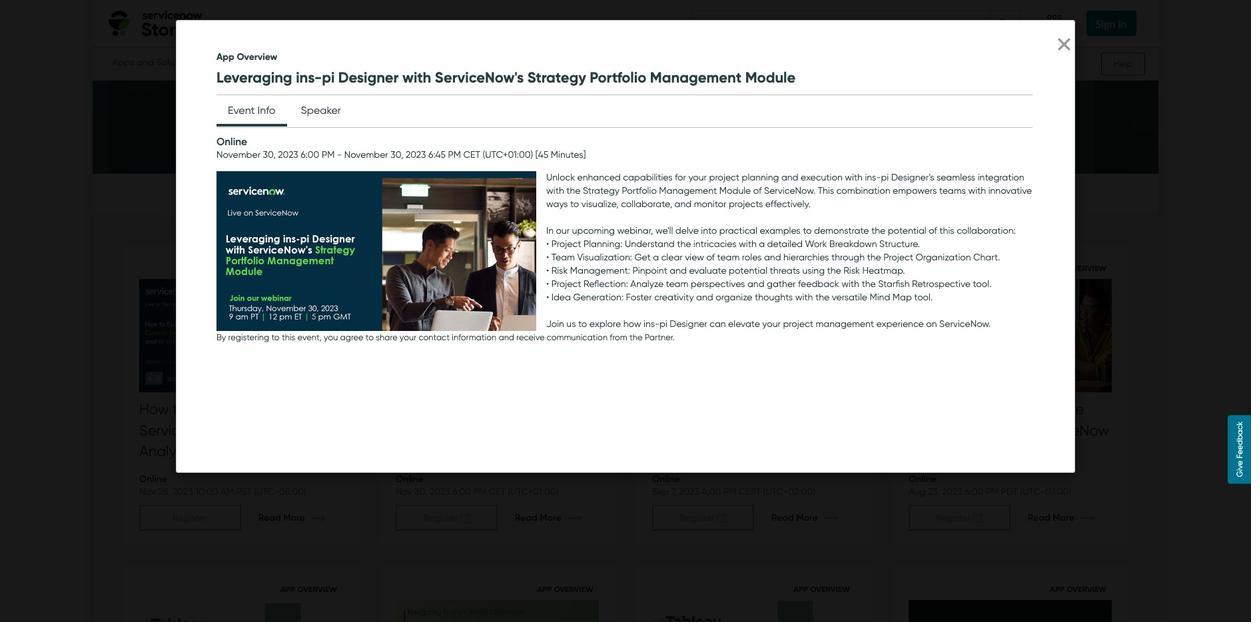 Task type: locate. For each thing, give the bounding box(es) containing it.
on right planning
[[1011, 422, 1028, 440]]

pm
[[322, 149, 335, 161], [448, 149, 461, 161], [474, 487, 487, 498], [724, 487, 737, 498], [986, 487, 999, 498]]

(utc- right the "pdt" at the right of page
[[1021, 487, 1046, 498]]

mind
[[870, 292, 891, 303]]

1 horizontal spatial cet
[[489, 487, 506, 498]]

servicenow down future
[[1031, 422, 1110, 440]]

1 vertical spatial servicenow.
[[940, 319, 991, 330]]

tab
[[106, 49, 203, 77], [204, 49, 308, 77], [309, 49, 375, 77], [376, 49, 453, 77], [455, 49, 527, 77], [571, 49, 636, 77]]

1 vertical spatial portfolio
[[622, 185, 657, 197]]

analytics
[[139, 443, 200, 461]]

the up heatmap.
[[867, 252, 882, 263]]

1 vertical spatial of
[[929, 225, 938, 237]]

effectively.
[[766, 199, 811, 210]]

on inside unlock growth with future state planning on servicenow
[[1011, 422, 1028, 440]]

pi up 'combination'
[[881, 172, 889, 183]]

0 vertical spatial project
[[552, 239, 582, 250]]

• left management:
[[547, 265, 549, 277]]

into
[[701, 225, 717, 237]]

using
[[803, 265, 825, 277]]

heatmap.
[[863, 265, 906, 277]]

nov for online nov 28, 2023 10:00 am pst (utc-08:00)
[[139, 487, 156, 498]]

project down structure.
[[884, 252, 914, 263]]

1 read from the left
[[259, 512, 281, 524]]

(utc- inside online aug 23, 2023 6:00 pm pdt (utc-07:00)
[[1021, 487, 1046, 498]]

4 tab from the left
[[376, 49, 453, 77]]

3 popup image from the left
[[974, 511, 983, 523]]

how
[[139, 401, 169, 419]]

collaborate,
[[621, 199, 673, 210]]

2 popup image from the left
[[717, 511, 727, 523]]

1 horizontal spatial servicenow
[[1031, 422, 1110, 440]]

potential
[[888, 225, 927, 237], [729, 265, 768, 277]]

leveraging ins-pi designer with servicenow's strategy portfolio management module heading
[[217, 67, 1035, 88]]

app inside app overview leveraging ins-pi designer with servicenow's strategy portfolio management module
[[217, 51, 235, 63]]

2 servicenow from the left
[[1031, 422, 1110, 440]]

2023 inside the online nov 30, 2023 6:00 pm cet (utc+01:00)
[[430, 487, 450, 498]]

designer up "speaker" "tab"
[[338, 69, 399, 87]]

6:00 inside online aug 23, 2023 6:00 pm pdt (utc-07:00)
[[965, 487, 984, 498]]

nov inside online nov 28, 2023 10:00 am pst (utc-08:00)
[[139, 487, 156, 498]]

strategy
[[528, 69, 586, 87], [583, 185, 620, 197]]

retrospective
[[912, 279, 971, 290]]

tab list containing event info
[[217, 93, 353, 128]]

of up evaluate
[[707, 252, 715, 263]]

2 read from the left
[[515, 512, 538, 524]]

1 horizontal spatial your
[[689, 172, 707, 183]]

1 more from the left
[[283, 512, 305, 524]]

1 vertical spatial on
[[1011, 422, 1028, 440]]

growth
[[958, 401, 1007, 419]]

4 read more from the left
[[1028, 512, 1075, 524]]

designer left can
[[670, 319, 708, 330]]

0 vertical spatial unlock
[[547, 172, 575, 183]]

2 nov from the left
[[396, 487, 413, 498]]

reporting
[[222, 422, 288, 440]]

0 vertical spatial designer
[[338, 69, 399, 87]]

1 vertical spatial strategy
[[583, 185, 620, 197]]

on right experience
[[927, 319, 938, 330]]

ins- up 'partner.'
[[644, 319, 660, 330]]

custom
[[227, 401, 279, 419]]

of up "organization" in the top of the page
[[929, 225, 938, 237]]

1 horizontal spatial risk
[[844, 265, 860, 277]]

unlock inside 'unlock enhanced capabilities for your project planning and execution with ins-pi designer's seamless integration with the strategy portfolio management module of servicenow. this combination empowers teams with innovative ways to visualize, collaborate, and monitor projects effectively. in our upcoming webinar, we'll delve into practical examples to demonstrate the potential of this collaboration: • project planning: understand the intricacies with a detailed work breakdown structure. • team visualization: get a clear view of team roles and hierarchies through the project organization chart. • risk management: pinpoint and evaluate potential threats using the risk heatmap. • project reflection: analyze team perspectives and gather feedback with the starfish retrospective tool. • idea generation: foster creativity and organize thoughts with the versatile mind map tool. join us to explore how ins-pi designer can elevate your project management experience on servicenow. by registering to this event, you agree to share your contact information and receive communication from the partner.'
[[547, 172, 575, 183]]

ins- up "speaker" "tab"
[[296, 69, 322, 87]]

creativity
[[655, 292, 694, 303]]

0 vertical spatial pi
[[322, 69, 335, 87]]

0 vertical spatial module
[[746, 69, 796, 87]]

0 horizontal spatial servicenow
[[139, 422, 218, 440]]

3 read more from the left
[[772, 512, 818, 524]]

• left team
[[547, 252, 549, 263]]

management:
[[570, 265, 631, 277]]

view
[[685, 252, 704, 263]]

0 vertical spatial potential
[[888, 225, 927, 237]]

with right teams
[[969, 185, 987, 197]]

team
[[552, 252, 575, 263]]

0 vertical spatial team
[[718, 252, 740, 263]]

innovative
[[989, 185, 1033, 197]]

6 tab from the left
[[571, 49, 636, 77]]

nov inside the online nov 30, 2023 6:00 pm cet (utc+01:00)
[[396, 487, 413, 498]]

structure.
[[880, 239, 921, 250]]

more
[[283, 512, 305, 524], [540, 512, 562, 524], [797, 512, 818, 524], [1053, 512, 1075, 524]]

tab list
[[217, 93, 353, 128]]

november right the -
[[344, 149, 388, 161]]

events tab list
[[106, 49, 636, 80]]

past
[[619, 189, 637, 201]]

read
[[259, 512, 281, 524], [515, 512, 538, 524], [772, 512, 794, 524], [1028, 512, 1051, 524]]

potential down roles
[[729, 265, 768, 277]]

the up ways
[[567, 185, 581, 197]]

and left bi
[[291, 422, 318, 440]]

0 vertical spatial ins-
[[296, 69, 322, 87]]

1 vertical spatial potential
[[729, 265, 768, 277]]

popup image
[[461, 511, 470, 523], [717, 511, 727, 523], [974, 511, 983, 523]]

pst
[[236, 487, 252, 498]]

(utc+01:00) inside online november 30, 2023 6:00 pm - november 30, 2023 6:45 pm cet (utc+01:00) [45 minutes]
[[483, 149, 533, 161]]

0 vertical spatial project
[[710, 172, 740, 183]]

with left future
[[1011, 401, 1039, 419]]

3 tab from the left
[[309, 49, 375, 77]]

information
[[452, 333, 497, 343]]

online for online aug 23, 2023 6:00 pm pdt (utc-07:00)
[[909, 473, 937, 485]]

a up roles
[[759, 239, 765, 250]]

1 vertical spatial this
[[282, 333, 296, 343]]

1 vertical spatial module
[[720, 185, 751, 197]]

2 vertical spatial pi
[[660, 319, 668, 330]]

2023 inside online aug 23, 2023 6:00 pm pdt (utc-07:00)
[[943, 487, 963, 498]]

portfolio
[[590, 69, 647, 87], [622, 185, 657, 197]]

(utc+01:00) inside the online nov 30, 2023 6:00 pm cet (utc+01:00)
[[508, 487, 559, 498]]

pdt
[[1002, 487, 1019, 498]]

designer inside 'unlock enhanced capabilities for your project planning and execution with ins-pi designer's seamless integration with the strategy portfolio management module of servicenow. this combination empowers teams with innovative ways to visualize, collaborate, and monitor projects effectively. in our upcoming webinar, we'll delve into practical examples to demonstrate the potential of this collaboration: • project planning: understand the intricacies with a detailed work breakdown structure. • team visualization: get a clear view of team roles and hierarchies through the project organization chart. • risk management: pinpoint and evaluate potential threats using the risk heatmap. • project reflection: analyze team perspectives and gather feedback with the starfish retrospective tool. • idea generation: foster creativity and organize thoughts with the versatile mind map tool. join us to explore how ins-pi designer can elevate your project management experience on servicenow. by registering to this event, you agree to share your contact information and receive communication from the partner.'
[[670, 319, 708, 330]]

pi
[[322, 69, 335, 87], [881, 172, 889, 183], [660, 319, 668, 330]]

0 horizontal spatial your
[[400, 333, 417, 343]]

0 vertical spatial in
[[1119, 17, 1128, 30]]

2 (utc- from the left
[[1021, 487, 1046, 498]]

08:00)
[[279, 487, 306, 498]]

1 horizontal spatial on
[[1011, 422, 1028, 440]]

and inside how to build custom servicenow reporting and bi analytics
[[291, 422, 318, 440]]

clear
[[662, 252, 683, 263]]

the down delve
[[677, 239, 691, 250]]

4 read from the left
[[1028, 512, 1051, 524]]

read more button
[[241, 505, 343, 531], [498, 505, 599, 531], [754, 505, 856, 531], [1011, 505, 1112, 531]]

4:00
[[702, 487, 721, 498]]

2 horizontal spatial 30,
[[415, 487, 428, 498]]

versatile
[[832, 292, 868, 303]]

0 vertical spatial cet
[[464, 149, 481, 161]]

thoughts
[[755, 292, 793, 303]]

explore
[[590, 319, 621, 330]]

this up "organization" in the top of the page
[[940, 225, 955, 237]]

breakdown
[[830, 239, 878, 250]]

project up team
[[552, 239, 582, 250]]

a right the get
[[653, 252, 659, 263]]

1 horizontal spatial pi
[[660, 319, 668, 330]]

2023 for online november 30, 2023 6:00 pm - november 30, 2023 6:45 pm cet (utc+01:00) [45 minutes]
[[278, 149, 298, 161]]

2023 inside online sep 7, 2023 4:00 pm cest (utc+02:00)
[[679, 487, 700, 498]]

0 vertical spatial portfolio
[[590, 69, 647, 87]]

online aug 23, 2023 6:00 pm pdt (utc-07:00)
[[909, 473, 1072, 498]]

2 november from the left
[[344, 149, 388, 161]]

delve
[[676, 225, 699, 237]]

2 vertical spatial your
[[400, 333, 417, 343]]

0 horizontal spatial november
[[217, 149, 261, 161]]

popup image for online nov 30, 2023 6:00 pm cet (utc+01:00)
[[461, 511, 470, 523]]

online inside online november 30, 2023 6:00 pm - november 30, 2023 6:45 pm cet (utc+01:00) [45 minutes]
[[217, 135, 247, 148]]

servicenow up analytics
[[139, 422, 218, 440]]

0 horizontal spatial cet
[[464, 149, 481, 161]]

this
[[818, 185, 835, 197]]

• down ways
[[547, 239, 549, 250]]

6:00 inside online november 30, 2023 6:00 pm - november 30, 2023 6:45 pm cet (utc+01:00) [45 minutes]
[[301, 149, 320, 161]]

popup image for online sep 7, 2023 4:00 pm cest (utc+02:00)
[[717, 511, 727, 523]]

• up join
[[547, 279, 549, 290]]

1 read more from the left
[[259, 512, 305, 524]]

0 vertical spatial strategy
[[528, 69, 586, 87]]

0 vertical spatial on
[[927, 319, 938, 330]]

2023 for online nov 30, 2023 6:00 pm cet (utc+01:00)
[[430, 487, 450, 498]]

and down clear
[[670, 265, 687, 277]]

1 vertical spatial a
[[653, 252, 659, 263]]

risk down team
[[552, 265, 568, 277]]

pi up "speaker" "tab"
[[322, 69, 335, 87]]

tool. down "chart."
[[973, 279, 992, 290]]

in
[[1119, 17, 1128, 30], [547, 225, 554, 237]]

(utc-
[[254, 487, 279, 498], [1021, 487, 1046, 498]]

with down feedback
[[796, 292, 813, 303]]

4 read more button from the left
[[1011, 505, 1112, 531]]

popup image down 4:00
[[717, 511, 727, 523]]

visualization:
[[578, 252, 633, 263]]

1 vertical spatial your
[[763, 319, 781, 330]]

your right for
[[689, 172, 707, 183]]

help link
[[1095, 53, 1146, 75]]

pm inside online aug 23, 2023 6:00 pm pdt (utc-07:00)
[[986, 487, 999, 498]]

planning
[[949, 422, 1007, 440]]

1 read more button from the left
[[241, 505, 343, 531]]

read down 08:00)
[[259, 512, 281, 524]]

to right the us
[[579, 319, 587, 330]]

events inside tab list
[[535, 56, 563, 68]]

designer inside app overview leveraging ins-pi designer with servicenow's strategy portfolio management module
[[338, 69, 399, 87]]

1 vertical spatial team
[[666, 279, 689, 290]]

0 horizontal spatial team
[[666, 279, 689, 290]]

1 horizontal spatial servicenow.
[[940, 319, 991, 330]]

[45
[[536, 149, 549, 161]]

unlock up state
[[909, 401, 954, 419]]

your right share
[[400, 333, 417, 343]]

(utc- right pst at the left bottom of the page
[[254, 487, 279, 498]]

servicenow inside unlock growth with future state planning on servicenow
[[1031, 422, 1110, 440]]

how to build custom servicenow reporting and bi analytics heading
[[139, 399, 343, 461]]

0 horizontal spatial servicenow.
[[765, 185, 816, 197]]

1 horizontal spatial 6:00
[[453, 487, 471, 498]]

0 vertical spatial your
[[689, 172, 707, 183]]

6:00 inside the online nov 30, 2023 6:00 pm cet (utc+01:00)
[[453, 487, 471, 498]]

6:00 for online nov 30, 2023 6:00 pm cet (utc+01:00)
[[453, 487, 471, 498]]

6:00 for online november 30, 2023 6:00 pm - november 30, 2023 6:45 pm cet (utc+01:00) [45 minutes]
[[301, 149, 320, 161]]

experience
[[877, 319, 924, 330]]

events inside heading
[[581, 63, 670, 100]]

0 vertical spatial (utc+01:00)
[[483, 149, 533, 161]]

upcoming
[[572, 225, 615, 237]]

of
[[754, 185, 762, 197], [929, 225, 938, 237], [707, 252, 715, 263]]

team up creativity at the top right of page
[[666, 279, 689, 290]]

management inside 'unlock enhanced capabilities for your project planning and execution with ins-pi designer's seamless integration with the strategy portfolio management module of servicenow. this combination empowers teams with innovative ways to visualize, collaborate, and monitor projects effectively. in our upcoming webinar, we'll delve into practical examples to demonstrate the potential of this collaboration: • project planning: understand the intricacies with a detailed work breakdown structure. • team visualization: get a clear view of team roles and hierarchies through the project organization chart. • risk management: pinpoint and evaluate potential threats using the risk heatmap. • project reflection: analyze team perspectives and gather feedback with the starfish retrospective tool. • idea generation: foster creativity and organize thoughts with the versatile mind map tool. join us to explore how ins-pi designer can elevate your project management experience on servicenow. by registering to this event, you agree to share your contact information and receive communication from the partner.'
[[659, 185, 717, 197]]

module inside 'unlock enhanced capabilities for your project planning and execution with ins-pi designer's seamless integration with the strategy portfolio management module of servicenow. this combination empowers teams with innovative ways to visualize, collaborate, and monitor projects effectively. in our upcoming webinar, we'll delve into practical examples to demonstrate the potential of this collaboration: • project planning: understand the intricacies with a detailed work breakdown structure. • team visualization: get a clear view of team roles and hierarchies through the project organization chart. • risk management: pinpoint and evaluate potential threats using the risk heatmap. • project reflection: analyze team perspectives and gather feedback with the starfish retrospective tool. • idea generation: foster creativity and organize thoughts with the versatile mind map tool. join us to explore how ins-pi designer can elevate your project management experience on servicenow. by registering to this event, you agree to share your contact information and receive communication from the partner.'
[[720, 185, 751, 197]]

online inside the online nov 30, 2023 6:00 pm cet (utc+01:00)
[[396, 473, 424, 485]]

0 horizontal spatial on
[[927, 319, 938, 330]]

management
[[650, 69, 742, 87], [659, 185, 717, 197]]

30, inside the online nov 30, 2023 6:00 pm cet (utc+01:00)
[[415, 487, 428, 498]]

online inside online nov 28, 2023 10:00 am pst (utc-08:00)
[[139, 473, 167, 485]]

portfolio inside 'unlock enhanced capabilities for your project planning and execution with ins-pi designer's seamless integration with the strategy portfolio management module of servicenow. this combination empowers teams with innovative ways to visualize, collaborate, and monitor projects effectively. in our upcoming webinar, we'll delve into practical examples to demonstrate the potential of this collaboration: • project planning: understand the intricacies with a detailed work breakdown structure. • team visualization: get a clear view of team roles and hierarchies through the project organization chart. • risk management: pinpoint and evaluate potential threats using the risk heatmap. • project reflection: analyze team perspectives and gather feedback with the starfish retrospective tool. • idea generation: foster creativity and organize thoughts with the versatile mind map tool. join us to explore how ins-pi designer can elevate your project management experience on servicenow. by registering to this event, you agree to share your contact information and receive communication from the partner.'
[[622, 185, 657, 197]]

a
[[759, 239, 765, 250], [653, 252, 659, 263]]

past events tab list
[[595, 174, 691, 214]]

the
[[567, 185, 581, 197], [872, 225, 886, 237], [677, 239, 691, 250], [867, 252, 882, 263], [828, 265, 842, 277], [862, 279, 876, 290], [816, 292, 830, 303], [630, 333, 643, 343]]

servicenow. down retrospective
[[940, 319, 991, 330]]

sign
[[1096, 17, 1116, 30]]

ins- inside app overview leveraging ins-pi designer with servicenow's strategy portfolio management module
[[296, 69, 322, 87]]

popup image down the online nov 30, 2023 6:00 pm cet (utc+01:00)
[[461, 511, 470, 523]]

project up idea
[[552, 279, 582, 290]]

6:00 for online aug 23, 2023 6:00 pm pdt (utc-07:00)
[[965, 487, 984, 498]]

pm for online aug 23, 2023 6:00 pm pdt (utc-07:00)
[[986, 487, 999, 498]]

management
[[816, 319, 875, 330]]

(utc- inside online nov 28, 2023 10:00 am pst (utc-08:00)
[[254, 487, 279, 498]]

1 vertical spatial management
[[659, 185, 717, 197]]

in inside 'unlock enhanced capabilities for your project planning and execution with ins-pi designer's seamless integration with the strategy portfolio management module of servicenow. this combination empowers teams with innovative ways to visualize, collaborate, and monitor projects effectively. in our upcoming webinar, we'll delve into practical examples to demonstrate the potential of this collaboration: • project planning: understand the intricacies with a detailed work breakdown structure. • team visualization: get a clear view of team roles and hierarchies through the project organization chart. • risk management: pinpoint and evaluate potential threats using the risk heatmap. • project reflection: analyze team perspectives and gather feedback with the starfish retrospective tool. • idea generation: foster creativity and organize thoughts with the versatile mind map tool. join us to explore how ins-pi designer can elevate your project management experience on servicenow. by registering to this event, you agree to share your contact information and receive communication from the partner.'
[[547, 225, 554, 237]]

1 popup image from the left
[[461, 511, 470, 523]]

app overview
[[281, 263, 337, 273], [537, 263, 594, 273], [794, 263, 851, 273], [1050, 263, 1107, 273], [281, 585, 337, 595], [537, 585, 594, 595], [794, 585, 851, 595], [1050, 585, 1107, 595]]

0 horizontal spatial in
[[547, 225, 554, 237]]

from
[[610, 333, 628, 343]]

1 horizontal spatial project
[[783, 319, 814, 330]]

1 vertical spatial unlock
[[909, 401, 954, 419]]

join
[[547, 319, 564, 330]]

work
[[806, 239, 828, 250]]

the down through
[[828, 265, 842, 277]]

unlock down "minutes]"
[[547, 172, 575, 183]]

1 nov from the left
[[139, 487, 156, 498]]

capabilities
[[623, 172, 673, 183]]

in right sign
[[1119, 17, 1128, 30]]

3 read from the left
[[772, 512, 794, 524]]

sign in menu item
[[1079, 0, 1146, 47]]

the down feedback
[[816, 292, 830, 303]]

this left event,
[[282, 333, 296, 343]]

past events tab
[[595, 174, 691, 214]]

tool. right map
[[915, 292, 933, 303]]

1 risk from the left
[[552, 265, 568, 277]]

risk down through
[[844, 265, 860, 277]]

2 more from the left
[[540, 512, 562, 524]]

and down perspectives
[[697, 292, 714, 303]]

0 horizontal spatial 30,
[[263, 149, 276, 161]]

2 horizontal spatial popup image
[[974, 511, 983, 523]]

read down (utc+02:00)
[[772, 512, 794, 524]]

nov for online nov 30, 2023 6:00 pm cet (utc+01:00)
[[396, 487, 413, 498]]

0 horizontal spatial popup image
[[461, 511, 470, 523]]

1 (utc- from the left
[[254, 487, 279, 498]]

sign in menu bar
[[1025, 0, 1159, 47]]

• left idea
[[547, 292, 549, 303]]

with up the 'versatile'
[[842, 279, 860, 290]]

0 horizontal spatial project
[[710, 172, 740, 183]]

idea
[[552, 292, 571, 303]]

pm for online nov 30, 2023 6:00 pm cet (utc+01:00)
[[474, 487, 487, 498]]

with
[[403, 69, 431, 87], [845, 172, 863, 183], [547, 185, 564, 197], [969, 185, 987, 197], [739, 239, 757, 250], [842, 279, 860, 290], [796, 292, 813, 303], [1011, 401, 1039, 419]]

2023 inside online nov 28, 2023 10:00 am pst (utc-08:00)
[[173, 487, 193, 498]]

pm inside online sep 7, 2023 4:00 pm cest (utc+02:00)
[[724, 487, 737, 498]]

team
[[718, 252, 740, 263], [666, 279, 689, 290]]

1 horizontal spatial a
[[759, 239, 765, 250]]

2 read more from the left
[[515, 512, 562, 524]]

1 vertical spatial cet
[[489, 487, 506, 498]]

1 vertical spatial designer
[[670, 319, 708, 330]]

with left servicenow's
[[403, 69, 431, 87]]

6:00
[[301, 149, 320, 161], [453, 487, 471, 498], [965, 487, 984, 498]]

receive
[[517, 333, 545, 343]]

in left the our
[[547, 225, 554, 237]]

0 horizontal spatial potential
[[729, 265, 768, 277]]

unlock for growth
[[909, 401, 954, 419]]

1 horizontal spatial ins-
[[644, 319, 660, 330]]

1 vertical spatial project
[[884, 252, 914, 263]]

strategy inside 'unlock enhanced capabilities for your project planning and execution with ins-pi designer's seamless integration with the strategy portfolio management module of servicenow. this combination empowers teams with innovative ways to visualize, collaborate, and monitor projects effectively. in our upcoming webinar, we'll delve into practical examples to demonstrate the potential of this collaboration: • project planning: understand the intricacies with a detailed work breakdown structure. • team visualization: get a clear view of team roles and hierarchies through the project organization chart. • risk management: pinpoint and evaluate potential threats using the risk heatmap. • project reflection: analyze team perspectives and gather feedback with the starfish retrospective tool. • idea generation: foster creativity and organize thoughts with the versatile mind map tool. join us to explore how ins-pi designer can elevate your project management experience on servicenow. by registering to this event, you agree to share your contact information and receive communication from the partner.'
[[583, 185, 620, 197]]

2 • from the top
[[547, 252, 549, 263]]

the up structure.
[[872, 225, 886, 237]]

project up monitor
[[710, 172, 740, 183]]

pm for online sep 7, 2023 4:00 pm cest (utc+02:00)
[[724, 487, 737, 498]]

online for online november 30, 2023 6:00 pm - november 30, 2023 6:45 pm cet (utc+01:00) [45 minutes]
[[217, 135, 247, 148]]

0 horizontal spatial nov
[[139, 487, 156, 498]]

project down thoughts
[[783, 319, 814, 330]]

pi up 'partner.'
[[660, 319, 668, 330]]

(utc- for on
[[1021, 487, 1046, 498]]

1 horizontal spatial in
[[1119, 17, 1128, 30]]

pm inside the online nov 30, 2023 6:00 pm cet (utc+01:00)
[[474, 487, 487, 498]]

read down 07:00)
[[1028, 512, 1051, 524]]

potential up structure.
[[888, 225, 927, 237]]

unlock inside unlock growth with future state planning on servicenow
[[909, 401, 954, 419]]

servicenow inside how to build custom servicenow reporting and bi analytics
[[139, 422, 218, 440]]

1 horizontal spatial potential
[[888, 225, 927, 237]]

info
[[258, 104, 276, 117]]

planning
[[742, 172, 779, 183]]

and
[[782, 172, 799, 183], [675, 199, 692, 210], [764, 252, 782, 263], [670, 265, 687, 277], [748, 279, 765, 290], [697, 292, 714, 303], [499, 333, 515, 343], [291, 422, 318, 440]]

0 horizontal spatial risk
[[552, 265, 568, 277]]

your down thoughts
[[763, 319, 781, 330]]

with up roles
[[739, 239, 757, 250]]

of down planning
[[754, 185, 762, 197]]

0 vertical spatial tool.
[[973, 279, 992, 290]]

ins- up 'combination'
[[865, 172, 881, 183]]

practical
[[720, 225, 758, 237]]

online inside online aug 23, 2023 6:00 pm pdt (utc-07:00)
[[909, 473, 937, 485]]

0 horizontal spatial tool.
[[915, 292, 933, 303]]

1 horizontal spatial designer
[[670, 319, 708, 330]]

•
[[547, 239, 549, 250], [547, 252, 549, 263], [547, 265, 549, 277], [547, 279, 549, 290], [547, 292, 549, 303]]

1 horizontal spatial unlock
[[909, 401, 954, 419]]

0 horizontal spatial ins-
[[296, 69, 322, 87]]

servicenow's
[[435, 69, 524, 87]]

team down intricacies
[[718, 252, 740, 263]]

on inside 'unlock enhanced capabilities for your project planning and execution with ins-pi designer's seamless integration with the strategy portfolio management module of servicenow. this combination empowers teams with innovative ways to visualize, collaborate, and monitor projects effectively. in our upcoming webinar, we'll delve into practical examples to demonstrate the potential of this collaboration: • project planning: understand the intricacies with a detailed work breakdown structure. • team visualization: get a clear view of team roles and hierarchies through the project organization chart. • risk management: pinpoint and evaluate potential threats using the risk heatmap. • project reflection: analyze team perspectives and gather feedback with the starfish retrospective tool. • idea generation: foster creativity and organize thoughts with the versatile mind map tool. join us to explore how ins-pi designer can elevate your project management experience on servicenow. by registering to this event, you agree to share your contact information and receive communication from the partner.'
[[927, 319, 938, 330]]

1 horizontal spatial nov
[[396, 487, 413, 498]]

menu item
[[1032, 14, 1079, 27]]

1 vertical spatial (utc+01:00)
[[508, 487, 559, 498]]

1 horizontal spatial (utc-
[[1021, 487, 1046, 498]]

0 horizontal spatial a
[[653, 252, 659, 263]]

2 horizontal spatial 6:00
[[965, 487, 984, 498]]

0 vertical spatial servicenow.
[[765, 185, 816, 197]]

1 horizontal spatial november
[[344, 149, 388, 161]]

read down the online nov 30, 2023 6:00 pm cet (utc+01:00)
[[515, 512, 538, 524]]

1 servicenow from the left
[[139, 422, 218, 440]]

2 horizontal spatial your
[[763, 319, 781, 330]]

0 horizontal spatial 6:00
[[301, 149, 320, 161]]

minutes]
[[551, 149, 586, 161]]

30, for online nov 30, 2023 6:00 pm cet (utc+01:00)
[[415, 487, 428, 498]]

0 horizontal spatial unlock
[[547, 172, 575, 183]]

build
[[190, 401, 223, 419]]

1 vertical spatial in
[[547, 225, 554, 237]]

demonstrate
[[815, 225, 870, 237]]

module
[[746, 69, 796, 87], [720, 185, 751, 197]]

the down how
[[630, 333, 643, 343]]

strategy inside app overview leveraging ins-pi designer with servicenow's strategy portfolio management module
[[528, 69, 586, 87]]

2 horizontal spatial pi
[[881, 172, 889, 183]]

1 vertical spatial ins-
[[865, 172, 881, 183]]

to
[[571, 199, 579, 210], [803, 225, 812, 237], [579, 319, 587, 330], [272, 333, 280, 343], [366, 333, 374, 343], [173, 401, 187, 419]]

0 horizontal spatial (utc-
[[254, 487, 279, 498]]

unlock for enhanced
[[547, 172, 575, 183]]

and down for
[[675, 199, 692, 210]]

popup image down online aug 23, 2023 6:00 pm pdt (utc-07:00)
[[974, 511, 983, 523]]

servicenow. up effectively.
[[765, 185, 816, 197]]

1 horizontal spatial popup image
[[717, 511, 727, 523]]

0 vertical spatial management
[[650, 69, 742, 87]]

0 horizontal spatial pi
[[322, 69, 335, 87]]

1 november from the left
[[217, 149, 261, 161]]

projects
[[729, 199, 763, 210]]

with up 'combination'
[[845, 172, 863, 183]]

to right how
[[173, 401, 187, 419]]

november down event
[[217, 149, 261, 161]]

online inside online sep 7, 2023 4:00 pm cest (utc+02:00)
[[653, 473, 680, 485]]

to up work
[[803, 225, 812, 237]]

1 horizontal spatial this
[[940, 225, 955, 237]]

0 vertical spatial of
[[754, 185, 762, 197]]



Task type: vqa. For each thing, say whether or not it's contained in the screenshot.
first nov from the right
yes



Task type: describe. For each thing, give the bounding box(es) containing it.
the up mind
[[862, 279, 876, 290]]

speaker
[[301, 104, 341, 117]]

cet inside online november 30, 2023 6:00 pm - november 30, 2023 6:45 pm cet (utc+01:00) [45 minutes]
[[464, 149, 481, 161]]

elevate
[[729, 319, 760, 330]]

2 horizontal spatial ins-
[[865, 172, 881, 183]]

read more for 1st read more button from right
[[1028, 512, 1075, 524]]

designer's
[[892, 172, 935, 183]]

online for online nov 28, 2023 10:00 am pst (utc-08:00)
[[139, 473, 167, 485]]

2 vertical spatial of
[[707, 252, 715, 263]]

speaker tab
[[290, 93, 353, 128]]

and up thoughts
[[748, 279, 765, 290]]

1 horizontal spatial of
[[754, 185, 762, 197]]

unlock growth with future state planning on servicenow heading
[[909, 399, 1112, 441]]

future
[[1043, 401, 1085, 419]]

agree
[[340, 333, 364, 343]]

2023 for online nov 28, 2023 10:00 am pst (utc-08:00)
[[173, 487, 193, 498]]

1 vertical spatial tool.
[[915, 292, 933, 303]]

events inside tab
[[640, 189, 668, 201]]

organize
[[716, 292, 753, 303]]

5 • from the top
[[547, 292, 549, 303]]

online nov 30, 2023 6:00 pm cet (utc+01:00)
[[396, 473, 559, 498]]

partner.
[[645, 333, 675, 343]]

combination
[[837, 185, 891, 197]]

read more for 3rd read more button from the right
[[515, 512, 562, 524]]

and up effectively.
[[782, 172, 799, 183]]

seamless
[[937, 172, 976, 183]]

to left share
[[366, 333, 374, 343]]

online for online sep 7, 2023 4:00 pm cest (utc+02:00)
[[653, 473, 680, 485]]

and left receive
[[499, 333, 515, 343]]

roles
[[742, 252, 762, 263]]

3 more from the left
[[797, 512, 818, 524]]

you
[[324, 333, 338, 343]]

online for online nov 30, 2023 6:00 pm cet (utc+01:00)
[[396, 473, 424, 485]]

collaboration:
[[957, 225, 1016, 237]]

module inside app overview leveraging ins-pi designer with servicenow's strategy portfolio management module
[[746, 69, 796, 87]]

online sep 7, 2023 4:00 pm cest (utc+02:00)
[[653, 473, 816, 498]]

app overview heading
[[217, 51, 277, 63]]

evaluate
[[689, 265, 727, 277]]

30, for online november 30, 2023 6:00 pm - november 30, 2023 6:45 pm cet (utc+01:00) [45 minutes]
[[263, 149, 276, 161]]

how
[[624, 319, 642, 330]]

pm for online november 30, 2023 6:00 pm - november 30, 2023 6:45 pm cet (utc+01:00) [45 minutes]
[[322, 149, 335, 161]]

for
[[675, 172, 687, 183]]

Search Apps search field
[[692, 10, 992, 37]]

hierarchies
[[784, 252, 829, 263]]

we'll
[[656, 225, 673, 237]]

to right registering on the bottom left of the page
[[272, 333, 280, 343]]

webinar,
[[618, 225, 654, 237]]

3 • from the top
[[547, 265, 549, 277]]

online nov 28, 2023 10:00 am pst (utc-08:00)
[[139, 473, 306, 498]]

-
[[337, 149, 342, 161]]

2 vertical spatial project
[[552, 279, 582, 290]]

threats
[[770, 265, 800, 277]]

pi inside app overview leveraging ins-pi designer with servicenow's strategy portfolio management module
[[322, 69, 335, 87]]

bi
[[322, 422, 334, 440]]

teams
[[940, 185, 966, 197]]

events heading
[[93, 7, 1159, 157]]

reflection:
[[584, 279, 628, 290]]

cet inside the online nov 30, 2023 6:00 pm cet (utc+01:00)
[[489, 487, 506, 498]]

2023 for online sep 7, 2023 4:00 pm cest (utc+02:00)
[[679, 487, 700, 498]]

23,
[[928, 487, 940, 498]]

1 horizontal spatial team
[[718, 252, 740, 263]]

state
[[909, 422, 945, 440]]

intricacies
[[694, 239, 737, 250]]

event,
[[298, 333, 322, 343]]

portfolio inside app overview leveraging ins-pi designer with servicenow's strategy portfolio management module
[[590, 69, 647, 87]]

1 tab from the left
[[106, 49, 203, 77]]

analyze
[[631, 279, 664, 290]]

1 horizontal spatial 30,
[[391, 149, 404, 161]]

detailed
[[768, 239, 803, 250]]

generation:
[[573, 292, 624, 303]]

1 horizontal spatial tool.
[[973, 279, 992, 290]]

events for the events heading
[[581, 63, 670, 100]]

in inside button
[[1119, 17, 1128, 30]]

event info
[[228, 104, 276, 117]]

read more for 2nd read more button from the right
[[772, 512, 818, 524]]

unlock enhanced capabilities for your project planning and execution with ins-pi designer's seamless integration with the strategy portfolio management module of servicenow. this combination empowers teams with innovative ways to visualize, collaborate, and monitor projects effectively. in our upcoming webinar, we'll delve into practical examples to demonstrate the potential of this collaboration: • project planning: understand the intricacies with a detailed work breakdown structure. • team visualization: get a clear view of team roles and hierarchies through the project organization chart. • risk management: pinpoint and evaluate potential threats using the risk heatmap. • project reflection: analyze team perspectives and gather feedback with the starfish retrospective tool. • idea generation: foster creativity and organize thoughts with the versatile mind map tool. join us to explore how ins-pi designer can elevate your project management experience on servicenow. by registering to this event, you agree to share your contact information and receive communication from the partner.
[[217, 172, 1033, 343]]

sign in button
[[1087, 11, 1137, 36]]

enhanced
[[578, 172, 621, 183]]

event info tab
[[217, 93, 287, 127]]

2 risk from the left
[[844, 265, 860, 277]]

menu item inside "sign in" 'menu bar'
[[1032, 14, 1079, 27]]

5 tab from the left
[[455, 49, 527, 77]]

map
[[893, 292, 912, 303]]

1 • from the top
[[547, 239, 549, 250]]

3 read more button from the left
[[754, 505, 856, 531]]

pinpoint
[[633, 265, 668, 277]]

2 horizontal spatial of
[[929, 225, 938, 237]]

4 • from the top
[[547, 279, 549, 290]]

events link
[[532, 56, 567, 80]]

examples
[[760, 225, 801, 237]]

to right ways
[[571, 199, 579, 210]]

2 vertical spatial ins-
[[644, 319, 660, 330]]

and up threats
[[764, 252, 782, 263]]

organization
[[916, 252, 972, 263]]

2 read more button from the left
[[498, 505, 599, 531]]

0 horizontal spatial this
[[282, 333, 296, 343]]

sep
[[653, 487, 669, 498]]

communication
[[547, 333, 608, 343]]

to inside how to build custom servicenow reporting and bi analytics
[[173, 401, 187, 419]]

get
[[635, 252, 651, 263]]

2023 for online aug 23, 2023 6:00 pm pdt (utc-07:00)
[[943, 487, 963, 498]]

6:45
[[429, 149, 446, 161]]

overview inside app overview leveraging ins-pi designer with servicenow's strategy portfolio management module
[[237, 51, 277, 63]]

(utc+02:00)
[[763, 487, 816, 498]]

1 vertical spatial pi
[[881, 172, 889, 183]]

with inside app overview leveraging ins-pi designer with servicenow's strategy portfolio management module
[[403, 69, 431, 87]]

sign in
[[1096, 17, 1128, 30]]

(utc- for and
[[254, 487, 279, 498]]

event info tab panel
[[217, 128, 1035, 388]]

2 tab from the left
[[204, 49, 308, 77]]

online november 30, 2023 6:00 pm - november 30, 2023 6:45 pm cet (utc+01:00) [45 minutes]
[[217, 135, 586, 161]]

help button
[[1102, 53, 1146, 75]]

perspectives
[[691, 279, 745, 290]]

contact
[[419, 333, 450, 343]]

4 more from the left
[[1053, 512, 1075, 524]]

app overview leveraging ins-pi designer with servicenow's strategy portfolio management module
[[217, 51, 796, 87]]

with up ways
[[547, 185, 564, 197]]

our
[[556, 225, 570, 237]]

28,
[[158, 487, 170, 498]]

with inside unlock growth with future state planning on servicenow
[[1011, 401, 1039, 419]]

foster
[[626, 292, 652, 303]]

07:00)
[[1046, 487, 1072, 498]]

events for events link
[[535, 56, 563, 68]]

aug
[[909, 487, 926, 498]]

10:00
[[195, 487, 218, 498]]

am
[[221, 487, 234, 498]]

read more for 4th read more button from right
[[259, 512, 305, 524]]

feedback
[[799, 279, 840, 290]]

starfish
[[879, 279, 910, 290]]

management inside app overview leveraging ins-pi designer with servicenow's strategy portfolio management module
[[650, 69, 742, 87]]

ways
[[547, 199, 568, 210]]

empowers
[[893, 185, 937, 197]]

integration
[[978, 172, 1025, 183]]

gather
[[767, 279, 796, 290]]

servicenow store home image
[[106, 7, 210, 40]]

1 vertical spatial project
[[783, 319, 814, 330]]

planning:
[[584, 239, 623, 250]]

by
[[217, 333, 226, 343]]

7,
[[672, 487, 677, 498]]



